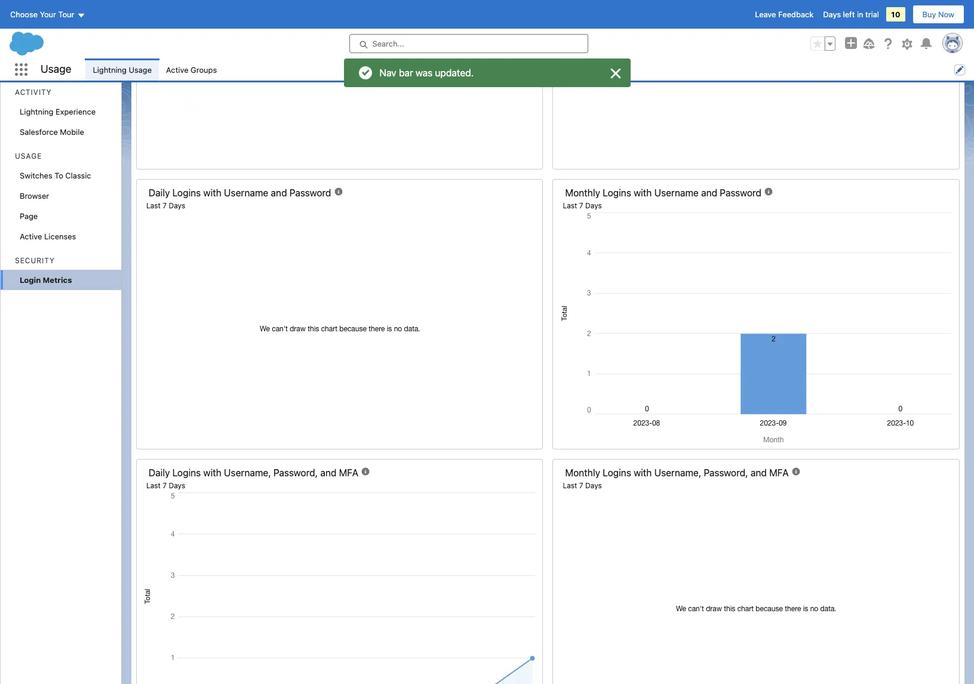 Task type: vqa. For each thing, say whether or not it's contained in the screenshot.
bar
yes



Task type: describe. For each thing, give the bounding box(es) containing it.
page
[[20, 212, 38, 221]]

monthly for monthly logins with username, password, and mfa
[[566, 468, 601, 479]]

usage up 'activity'
[[41, 63, 71, 75]]

last 7 days for daily logins with username, password, and mfa
[[146, 482, 185, 490]]

mobile
[[60, 127, 84, 137]]

search... button
[[349, 34, 588, 53]]

choose your tour button
[[10, 5, 86, 24]]

last for monthly logins with username, password, and mfa
[[563, 482, 578, 490]]

licenses
[[44, 232, 76, 241]]

with for daily logins with username and password
[[203, 188, 222, 198]]

monthly logins with username and password
[[566, 188, 762, 198]]

monthly logins with username, password, and mfa
[[566, 468, 789, 479]]

large image
[[609, 66, 623, 81]]

active licenses
[[20, 232, 76, 241]]

lightning for lightning experience
[[20, 107, 53, 117]]

switches to classic
[[20, 171, 91, 180]]

success alert dialog
[[344, 59, 631, 87]]

last for monthly logins with username and password
[[563, 201, 578, 210]]

7 for monthly logins with username and password
[[580, 201, 584, 210]]

logins for monthly logins with username, password, and mfa
[[603, 468, 632, 479]]

with for monthly logins with username and password
[[634, 188, 652, 198]]

with for daily logins with username, password, and mfa
[[203, 468, 222, 479]]

7 for daily logins with username and password
[[163, 201, 167, 210]]

usage up switches
[[15, 152, 42, 161]]

login metrics
[[20, 276, 72, 285]]

mfa for monthly logins with username, password, and mfa
[[770, 468, 789, 479]]

salesforce
[[20, 127, 58, 137]]

your
[[40, 10, 56, 19]]

daily for daily logins with username, password, and mfa
[[149, 468, 170, 479]]

monthly for monthly logins with username and password
[[566, 188, 601, 198]]

updated.
[[435, 68, 474, 78]]

salesforce mobile
[[20, 127, 84, 137]]

usage left active groups "link"
[[129, 65, 152, 74]]

bar
[[399, 68, 413, 78]]

daily logins with username, password, and mfa
[[149, 468, 359, 479]]

daily logins with username and password
[[149, 188, 331, 198]]

active groups
[[166, 65, 217, 74]]

active for active groups
[[166, 65, 189, 74]]

active for active licenses
[[20, 232, 42, 241]]

switches
[[20, 171, 52, 180]]

login
[[20, 276, 41, 285]]

last 7 days for monthly logins with username and password
[[563, 201, 602, 210]]

10
[[892, 10, 901, 19]]

to
[[55, 171, 63, 180]]



Task type: locate. For each thing, give the bounding box(es) containing it.
0 horizontal spatial lightning
[[20, 107, 53, 117]]

username
[[224, 188, 269, 198], [655, 188, 699, 198]]

0 vertical spatial daily
[[149, 188, 170, 198]]

days
[[824, 10, 841, 19], [169, 201, 185, 210], [586, 201, 602, 210], [169, 482, 185, 490], [586, 482, 602, 490]]

logins for daily logins with username, password, and mfa
[[172, 468, 201, 479]]

in
[[858, 10, 864, 19]]

activity
[[15, 88, 52, 97]]

7
[[163, 201, 167, 210], [580, 201, 584, 210], [163, 482, 167, 490], [580, 482, 584, 490]]

last 7 days
[[146, 201, 185, 210], [563, 201, 602, 210], [146, 482, 185, 490], [563, 482, 602, 490]]

1 username from the left
[[224, 188, 269, 198]]

1 vertical spatial active
[[20, 232, 42, 241]]

1 username, from the left
[[224, 468, 271, 479]]

logins
[[172, 188, 201, 198], [603, 188, 632, 198], [172, 468, 201, 479], [603, 468, 632, 479]]

experience
[[56, 107, 96, 117]]

7 for daily logins with username, password, and mfa
[[163, 482, 167, 490]]

daily
[[149, 188, 170, 198], [149, 468, 170, 479]]

0 vertical spatial active
[[166, 65, 189, 74]]

lightning for lightning usage
[[93, 65, 127, 74]]

buy now button
[[913, 5, 965, 24]]

0 horizontal spatial username
[[224, 188, 269, 198]]

0 horizontal spatial active
[[20, 232, 42, 241]]

active left groups
[[166, 65, 189, 74]]

list
[[86, 59, 975, 81]]

days for daily logins with username and password
[[169, 201, 185, 210]]

list containing lightning usage
[[86, 59, 975, 81]]

0 vertical spatial lightning
[[93, 65, 127, 74]]

lightning down 'activity'
[[20, 107, 53, 117]]

1 vertical spatial lightning
[[20, 107, 53, 117]]

2 mfa from the left
[[770, 468, 789, 479]]

0 horizontal spatial mfa
[[339, 468, 359, 479]]

lightning
[[93, 65, 127, 74], [20, 107, 53, 117]]

2 monthly from the top
[[566, 468, 601, 479]]

lightning up experience
[[93, 65, 127, 74]]

with for monthly logins with username, password, and mfa
[[634, 468, 652, 479]]

7 for monthly logins with username, password, and mfa
[[580, 482, 584, 490]]

leave feedback
[[756, 10, 814, 19]]

choose your tour
[[10, 10, 74, 19]]

days left in trial
[[824, 10, 880, 19]]

leave feedback link
[[756, 10, 814, 19]]

1 horizontal spatial username
[[655, 188, 699, 198]]

1 mfa from the left
[[339, 468, 359, 479]]

2 password from the left
[[720, 188, 762, 198]]

password,
[[274, 468, 318, 479], [704, 468, 749, 479]]

lightning inside list
[[93, 65, 127, 74]]

2 username, from the left
[[655, 468, 702, 479]]

and
[[271, 188, 287, 198], [702, 188, 718, 198], [321, 468, 337, 479], [751, 468, 767, 479]]

logins for monthly logins with username and password
[[603, 188, 632, 198]]

nav
[[380, 68, 397, 78]]

leave
[[756, 10, 777, 19]]

last for daily logins with username, password, and mfa
[[146, 482, 161, 490]]

groups
[[191, 65, 217, 74]]

security
[[15, 256, 55, 265]]

active inside "link"
[[166, 65, 189, 74]]

last for daily logins with username and password
[[146, 201, 161, 210]]

mfa for daily logins with username, password, and mfa
[[339, 468, 359, 479]]

monthly
[[566, 188, 601, 198], [566, 468, 601, 479]]

was
[[416, 68, 433, 78]]

password for monthly logins with username and password
[[720, 188, 762, 198]]

days for monthly logins with username, password, and mfa
[[586, 482, 602, 490]]

1 vertical spatial daily
[[149, 468, 170, 479]]

username for monthly
[[655, 188, 699, 198]]

1 horizontal spatial mfa
[[770, 468, 789, 479]]

trial
[[866, 10, 880, 19]]

1 monthly from the top
[[566, 188, 601, 198]]

2 password, from the left
[[704, 468, 749, 479]]

last 7 days for daily logins with username and password
[[146, 201, 185, 210]]

lightning usage link
[[86, 59, 159, 81]]

left
[[844, 10, 855, 19]]

0 horizontal spatial password
[[290, 188, 331, 198]]

username, for daily
[[224, 468, 271, 479]]

lightning usage
[[93, 65, 152, 74]]

1 password, from the left
[[274, 468, 318, 479]]

1 horizontal spatial active
[[166, 65, 189, 74]]

username, for monthly
[[655, 468, 702, 479]]

active groups link
[[159, 59, 224, 81]]

last 7 days for monthly logins with username, password, and mfa
[[563, 482, 602, 490]]

0 horizontal spatial username,
[[224, 468, 271, 479]]

1 horizontal spatial password
[[720, 188, 762, 198]]

1 daily from the top
[[149, 188, 170, 198]]

nav bar was updated.
[[380, 68, 474, 78]]

password, for daily logins with username, password, and mfa
[[274, 468, 318, 479]]

buy now
[[923, 10, 955, 19]]

2 username from the left
[[655, 188, 699, 198]]

now
[[939, 10, 955, 19]]

1 password from the left
[[290, 188, 331, 198]]

1 horizontal spatial password,
[[704, 468, 749, 479]]

password
[[290, 188, 331, 198], [720, 188, 762, 198]]

last
[[146, 201, 161, 210], [563, 201, 578, 210], [146, 482, 161, 490], [563, 482, 578, 490]]

1 vertical spatial monthly
[[566, 468, 601, 479]]

daily for daily logins with username and password
[[149, 188, 170, 198]]

days for monthly logins with username and password
[[586, 201, 602, 210]]

logins for daily logins with username and password
[[172, 188, 201, 198]]

with
[[203, 188, 222, 198], [634, 188, 652, 198], [203, 468, 222, 479], [634, 468, 652, 479]]

search...
[[373, 39, 405, 48]]

classic
[[65, 171, 91, 180]]

password for daily logins with username and password
[[290, 188, 331, 198]]

buy
[[923, 10, 937, 19]]

usage
[[41, 63, 71, 75], [129, 65, 152, 74], [15, 152, 42, 161]]

active
[[166, 65, 189, 74], [20, 232, 42, 241]]

metrics
[[43, 276, 72, 285]]

0 vertical spatial monthly
[[566, 188, 601, 198]]

username for daily
[[224, 188, 269, 198]]

active down page on the left top of the page
[[20, 232, 42, 241]]

username,
[[224, 468, 271, 479], [655, 468, 702, 479]]

days for daily logins with username, password, and mfa
[[169, 482, 185, 490]]

mfa
[[339, 468, 359, 479], [770, 468, 789, 479]]

1 horizontal spatial username,
[[655, 468, 702, 479]]

2 daily from the top
[[149, 468, 170, 479]]

tour
[[58, 10, 74, 19]]

feedback
[[779, 10, 814, 19]]

0 horizontal spatial password,
[[274, 468, 318, 479]]

browser
[[20, 191, 49, 201]]

choose
[[10, 10, 38, 19]]

group
[[811, 36, 836, 51]]

1 horizontal spatial lightning
[[93, 65, 127, 74]]

lightning experience
[[20, 107, 96, 117]]

password, for monthly logins with username, password, and mfa
[[704, 468, 749, 479]]



